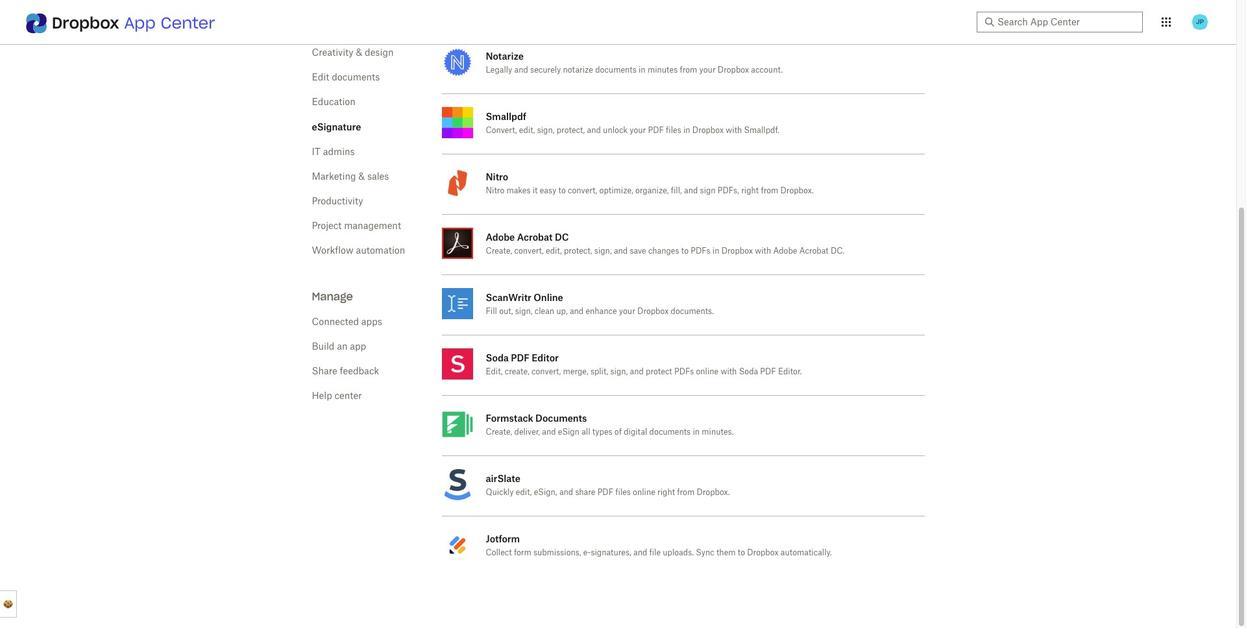 Task type: vqa. For each thing, say whether or not it's contained in the screenshot.
Transfer Deliver large files securely to anyone
no



Task type: describe. For each thing, give the bounding box(es) containing it.
app
[[124, 13, 156, 33]]

create, inside formstack documents create, deliver, and esign all types of digital documents in minutes.
[[486, 428, 512, 436]]

2 nitro from the top
[[486, 187, 504, 195]]

it admins
[[312, 148, 355, 157]]

dropbox inside the scanwritr online fill out, sign, clean up, and enhance your dropbox documents.
[[637, 308, 669, 315]]

Search App Center text field
[[998, 15, 1135, 29]]

to inside nitro nitro makes it easy to convert, optimize, organize, fill, and sign pdfs, right from dropbox.
[[559, 187, 566, 195]]

build an app
[[312, 343, 366, 352]]

merge,
[[563, 368, 589, 376]]

help center
[[312, 392, 362, 401]]

0 vertical spatial soda
[[486, 352, 509, 364]]

sales
[[367, 173, 389, 182]]

automatically.
[[781, 549, 832, 557]]

clean
[[535, 308, 554, 315]]

quickly
[[486, 489, 514, 497]]

share
[[575, 489, 596, 497]]

soda pdf editor edit, create, convert, merge, split, sign, and protect pdfs online with soda pdf editor.
[[486, 352, 802, 376]]

edit,
[[486, 368, 503, 376]]

dc
[[555, 232, 569, 243]]

fill
[[486, 308, 497, 315]]

sign, inside the scanwritr online fill out, sign, clean up, and enhance your dropbox documents.
[[515, 308, 533, 315]]

to for adobe acrobat dc
[[681, 247, 689, 255]]

and inside 'jotform collect form submissions, e-signatures, and file uploads. sync them to dropbox automatically.'
[[634, 549, 647, 557]]

protect, inside smallpdf convert, edit, sign, protect, and unlock your pdf files in dropbox with smallpdf.
[[557, 127, 585, 134]]

pdfs inside adobe acrobat dc create, convert, edit, protect, sign, and save changes to pdfs in dropbox with adobe acrobat dc.
[[691, 247, 710, 255]]

smallpdf
[[486, 111, 526, 122]]

protect
[[646, 368, 672, 376]]

pdfs,
[[718, 187, 739, 195]]

build
[[312, 343, 335, 352]]

dropbox left app
[[52, 13, 119, 33]]

creativity
[[312, 49, 354, 58]]

enhance
[[586, 308, 617, 315]]

dropbox inside notarize legally and securely notarize documents in minutes from your dropbox account.
[[718, 66, 749, 74]]

jotform
[[486, 534, 520, 545]]

pdfs inside soda pdf editor edit, create, convert, merge, split, sign, and protect pdfs online with soda pdf editor.
[[674, 368, 694, 376]]

connected apps
[[312, 318, 382, 327]]

app
[[350, 343, 366, 352]]

legally
[[486, 66, 512, 74]]

dropbox inside adobe acrobat dc create, convert, edit, protect, sign, and save changes to pdfs in dropbox with adobe acrobat dc.
[[722, 247, 753, 255]]

notarize
[[486, 51, 524, 62]]

manage
[[312, 290, 353, 303]]

pdf inside smallpdf convert, edit, sign, protect, and unlock your pdf files in dropbox with smallpdf.
[[648, 127, 664, 134]]

editor
[[532, 352, 559, 364]]

education link
[[312, 98, 356, 107]]

esignature
[[312, 121, 361, 132]]

and inside notarize legally and securely notarize documents in minutes from your dropbox account.
[[514, 66, 528, 74]]

it admins link
[[312, 148, 355, 157]]

and inside adobe acrobat dc create, convert, edit, protect, sign, and save changes to pdfs in dropbox with adobe acrobat dc.
[[614, 247, 628, 255]]

& for sales
[[359, 173, 365, 182]]

feedback
[[340, 367, 379, 376]]

sign
[[700, 187, 716, 195]]

split,
[[591, 368, 608, 376]]

file
[[649, 549, 661, 557]]

fill,
[[671, 187, 682, 195]]

dropbox inside smallpdf convert, edit, sign, protect, and unlock your pdf files in dropbox with smallpdf.
[[692, 127, 724, 134]]

formstack
[[486, 413, 533, 424]]

and inside soda pdf editor edit, create, convert, merge, split, sign, and protect pdfs online with soda pdf editor.
[[630, 368, 644, 376]]

digital
[[624, 428, 647, 436]]

all
[[582, 428, 590, 436]]

and inside formstack documents create, deliver, and esign all types of digital documents in minutes.
[[542, 428, 556, 436]]

them
[[717, 549, 736, 557]]

0 vertical spatial adobe
[[486, 232, 515, 243]]

build an app link
[[312, 343, 366, 352]]

e-
[[583, 549, 591, 557]]

in inside adobe acrobat dc create, convert, edit, protect, sign, and save changes to pdfs in dropbox with adobe acrobat dc.
[[713, 247, 720, 255]]

connected
[[312, 318, 359, 327]]

minutes
[[648, 66, 678, 74]]

formstack documents create, deliver, and esign all types of digital documents in minutes.
[[486, 413, 734, 436]]

in inside notarize legally and securely notarize documents in minutes from your dropbox account.
[[639, 66, 646, 74]]

notarize
[[563, 66, 593, 74]]

documents inside notarize legally and securely notarize documents in minutes from your dropbox account.
[[595, 66, 637, 74]]

0 horizontal spatial documents
[[332, 73, 380, 82]]

files inside smallpdf convert, edit, sign, protect, and unlock your pdf files in dropbox with smallpdf.
[[666, 127, 681, 134]]

save
[[630, 247, 646, 255]]

create,
[[505, 368, 530, 376]]

right inside nitro nitro makes it easy to convert, optimize, organize, fill, and sign pdfs, right from dropbox.
[[741, 187, 759, 195]]

automation
[[356, 247, 405, 256]]

dropbox. inside airslate quickly edit, esign, and share pdf files online right from dropbox.
[[697, 489, 730, 497]]

design
[[365, 49, 394, 58]]

creativity & design
[[312, 49, 394, 58]]

deliver,
[[514, 428, 540, 436]]

project management link
[[312, 222, 401, 231]]

organize,
[[635, 187, 669, 195]]

& for design
[[356, 49, 362, 58]]

airslate
[[486, 473, 521, 484]]

workflow automation link
[[312, 247, 405, 256]]

esign,
[[534, 489, 557, 497]]

nitro nitro makes it easy to convert, optimize, organize, fill, and sign pdfs, right from dropbox.
[[486, 171, 814, 195]]

signatures,
[[591, 549, 631, 557]]

of
[[615, 428, 622, 436]]

pdf up the create,
[[511, 352, 530, 364]]

dropbox inside 'jotform collect form submissions, e-signatures, and file uploads. sync them to dropbox automatically.'
[[747, 549, 779, 557]]

esignature link
[[312, 121, 361, 132]]

right inside airslate quickly edit, esign, and share pdf files online right from dropbox.
[[658, 489, 675, 497]]

from inside notarize legally and securely notarize documents in minutes from your dropbox account.
[[680, 66, 697, 74]]

1 vertical spatial soda
[[739, 368, 758, 376]]

jp
[[1196, 18, 1204, 26]]

from inside nitro nitro makes it easy to convert, optimize, organize, fill, and sign pdfs, right from dropbox.
[[761, 187, 778, 195]]



Task type: locate. For each thing, give the bounding box(es) containing it.
it
[[312, 148, 321, 157]]

0 vertical spatial to
[[559, 187, 566, 195]]

1 vertical spatial create,
[[486, 428, 512, 436]]

0 vertical spatial right
[[741, 187, 759, 195]]

to for jotform
[[738, 549, 745, 557]]

1 horizontal spatial documents
[[595, 66, 637, 74]]

0 horizontal spatial right
[[658, 489, 675, 497]]

to inside adobe acrobat dc create, convert, edit, protect, sign, and save changes to pdfs in dropbox with adobe acrobat dc.
[[681, 247, 689, 255]]

submissions,
[[534, 549, 581, 557]]

dropbox app center
[[52, 13, 215, 33]]

dropbox down pdfs,
[[722, 247, 753, 255]]

soda
[[486, 352, 509, 364], [739, 368, 758, 376]]

online inside airslate quickly edit, esign, and share pdf files online right from dropbox.
[[633, 489, 655, 497]]

sign, right out,
[[515, 308, 533, 315]]

and inside airslate quickly edit, esign, and share pdf files online right from dropbox.
[[559, 489, 573, 497]]

your inside notarize legally and securely notarize documents in minutes from your dropbox account.
[[699, 66, 716, 74]]

0 horizontal spatial online
[[633, 489, 655, 497]]

and inside smallpdf convert, edit, sign, protect, and unlock your pdf files in dropbox with smallpdf.
[[587, 127, 601, 134]]

0 vertical spatial with
[[726, 127, 742, 134]]

1 horizontal spatial online
[[696, 368, 719, 376]]

1 vertical spatial edit,
[[546, 247, 562, 255]]

form
[[514, 549, 531, 557]]

1 vertical spatial convert,
[[514, 247, 544, 255]]

productivity
[[312, 197, 363, 206]]

protect, down dc
[[564, 247, 592, 255]]

and left "share"
[[559, 489, 573, 497]]

0 horizontal spatial acrobat
[[517, 232, 553, 243]]

create, inside adobe acrobat dc create, convert, edit, protect, sign, and save changes to pdfs in dropbox with adobe acrobat dc.
[[486, 247, 512, 255]]

in right changes
[[713, 247, 720, 255]]

0 vertical spatial pdfs
[[691, 247, 710, 255]]

in left minutes.
[[693, 428, 700, 436]]

apps
[[361, 318, 382, 327]]

edit
[[312, 73, 329, 82]]

0 vertical spatial files
[[666, 127, 681, 134]]

1 vertical spatial dropbox.
[[697, 489, 730, 497]]

dropbox right them
[[747, 549, 779, 557]]

in left minutes
[[639, 66, 646, 74]]

1 vertical spatial pdfs
[[674, 368, 694, 376]]

center
[[335, 392, 362, 401]]

0 vertical spatial edit,
[[519, 127, 535, 134]]

dropbox.
[[781, 187, 814, 195], [697, 489, 730, 497]]

documents.
[[671, 308, 714, 315]]

online right protect
[[696, 368, 719, 376]]

an
[[337, 343, 348, 352]]

edit, left esign,
[[516, 489, 532, 497]]

1 nitro from the top
[[486, 171, 508, 182]]

right right pdfs,
[[741, 187, 759, 195]]

edit, for smallpdf
[[519, 127, 535, 134]]

files inside airslate quickly edit, esign, and share pdf files online right from dropbox.
[[616, 489, 631, 497]]

convert, down editor
[[532, 368, 561, 376]]

2 vertical spatial convert,
[[532, 368, 561, 376]]

edit, inside adobe acrobat dc create, convert, edit, protect, sign, and save changes to pdfs in dropbox with adobe acrobat dc.
[[546, 247, 562, 255]]

documents inside formstack documents create, deliver, and esign all types of digital documents in minutes.
[[650, 428, 691, 436]]

2 vertical spatial from
[[677, 489, 695, 497]]

0 vertical spatial &
[[356, 49, 362, 58]]

and right the fill,
[[684, 187, 698, 195]]

pdf left the editor.
[[760, 368, 776, 376]]

and down documents
[[542, 428, 556, 436]]

1 vertical spatial right
[[658, 489, 675, 497]]

edit documents link
[[312, 73, 380, 82]]

1 vertical spatial from
[[761, 187, 778, 195]]

and inside the scanwritr online fill out, sign, clean up, and enhance your dropbox documents.
[[570, 308, 584, 315]]

pdf right "share"
[[598, 489, 613, 497]]

from up 'jotform collect form submissions, e-signatures, and file uploads. sync them to dropbox automatically.'
[[677, 489, 695, 497]]

1 horizontal spatial soda
[[739, 368, 758, 376]]

sign, inside smallpdf convert, edit, sign, protect, and unlock your pdf files in dropbox with smallpdf.
[[537, 127, 555, 134]]

center
[[161, 13, 215, 33]]

management
[[344, 222, 401, 231]]

0 horizontal spatial files
[[616, 489, 631, 497]]

online inside soda pdf editor edit, create, convert, merge, split, sign, and protect pdfs online with soda pdf editor.
[[696, 368, 719, 376]]

edit, down smallpdf
[[519, 127, 535, 134]]

0 horizontal spatial dropbox.
[[697, 489, 730, 497]]

sign,
[[537, 127, 555, 134], [594, 247, 612, 255], [515, 308, 533, 315], [610, 368, 628, 376]]

0 vertical spatial nitro
[[486, 171, 508, 182]]

files
[[666, 127, 681, 134], [616, 489, 631, 497]]

jotform collect form submissions, e-signatures, and file uploads. sync them to dropbox automatically.
[[486, 534, 832, 557]]

documents right notarize
[[595, 66, 637, 74]]

account.
[[751, 66, 783, 74]]

1 vertical spatial &
[[359, 173, 365, 182]]

& left the design at the top left of page
[[356, 49, 362, 58]]

types
[[592, 428, 613, 436]]

1 create, from the top
[[486, 247, 512, 255]]

1 vertical spatial acrobat
[[799, 247, 829, 255]]

to right changes
[[681, 247, 689, 255]]

1 vertical spatial online
[[633, 489, 655, 497]]

your right minutes
[[699, 66, 716, 74]]

0 horizontal spatial soda
[[486, 352, 509, 364]]

and left file
[[634, 549, 647, 557]]

1 horizontal spatial files
[[666, 127, 681, 134]]

workflow
[[312, 247, 354, 256]]

your inside the scanwritr online fill out, sign, clean up, and enhance your dropbox documents.
[[619, 308, 635, 315]]

with
[[726, 127, 742, 134], [755, 247, 771, 255], [721, 368, 737, 376]]

online
[[534, 292, 563, 303]]

nitro left makes
[[486, 187, 504, 195]]

0 vertical spatial convert,
[[568, 187, 597, 195]]

in inside smallpdf convert, edit, sign, protect, and unlock your pdf files in dropbox with smallpdf.
[[683, 127, 690, 134]]

your right unlock on the top
[[630, 127, 646, 134]]

unlock
[[603, 127, 628, 134]]

your inside smallpdf convert, edit, sign, protect, and unlock your pdf files in dropbox with smallpdf.
[[630, 127, 646, 134]]

documents right digital
[[650, 428, 691, 436]]

0 vertical spatial from
[[680, 66, 697, 74]]

project management
[[312, 222, 401, 231]]

0 horizontal spatial adobe
[[486, 232, 515, 243]]

and inside nitro nitro makes it easy to convert, optimize, organize, fill, and sign pdfs, right from dropbox.
[[684, 187, 698, 195]]

it
[[533, 187, 538, 195]]

right up 'jotform collect form submissions, e-signatures, and file uploads. sync them to dropbox automatically.'
[[658, 489, 675, 497]]

share feedback link
[[312, 367, 379, 376]]

1 vertical spatial with
[[755, 247, 771, 255]]

2 vertical spatial with
[[721, 368, 737, 376]]

convert, up online
[[514, 247, 544, 255]]

your right enhance at the left of page
[[619, 308, 635, 315]]

to inside 'jotform collect form submissions, e-signatures, and file uploads. sync them to dropbox automatically.'
[[738, 549, 745, 557]]

edit,
[[519, 127, 535, 134], [546, 247, 562, 255], [516, 489, 532, 497]]

pdfs right protect
[[674, 368, 694, 376]]

adobe down makes
[[486, 232, 515, 243]]

scanwritr online fill out, sign, clean up, and enhance your dropbox documents.
[[486, 292, 714, 315]]

smallpdf convert, edit, sign, protect, and unlock your pdf files in dropbox with smallpdf.
[[486, 111, 779, 134]]

dropbox. inside nitro nitro makes it easy to convert, optimize, organize, fill, and sign pdfs, right from dropbox.
[[781, 187, 814, 195]]

your for notarize
[[699, 66, 716, 74]]

adobe left dc.
[[773, 247, 797, 255]]

in up nitro nitro makes it easy to convert, optimize, organize, fill, and sign pdfs, right from dropbox.
[[683, 127, 690, 134]]

admins
[[323, 148, 355, 157]]

project
[[312, 222, 342, 231]]

adobe
[[486, 232, 515, 243], [773, 247, 797, 255]]

pdf right unlock on the top
[[648, 127, 664, 134]]

optimize,
[[600, 187, 633, 195]]

collect
[[486, 549, 512, 557]]

1 vertical spatial nitro
[[486, 187, 504, 195]]

soda left the editor.
[[739, 368, 758, 376]]

productivity link
[[312, 197, 363, 206]]

nitro up makes
[[486, 171, 508, 182]]

sign, right the convert, at the left top
[[537, 127, 555, 134]]

convert, inside soda pdf editor edit, create, convert, merge, split, sign, and protect pdfs online with soda pdf editor.
[[532, 368, 561, 376]]

to
[[559, 187, 566, 195], [681, 247, 689, 255], [738, 549, 745, 557]]

pdf inside airslate quickly edit, esign, and share pdf files online right from dropbox.
[[598, 489, 613, 497]]

from inside airslate quickly edit, esign, and share pdf files online right from dropbox.
[[677, 489, 695, 497]]

workflow automation
[[312, 247, 405, 256]]

changes
[[648, 247, 679, 255]]

documents down creativity & design link
[[332, 73, 380, 82]]

sign, right split,
[[610, 368, 628, 376]]

notarize legally and securely notarize documents in minutes from your dropbox account.
[[486, 51, 783, 74]]

from right minutes
[[680, 66, 697, 74]]

from right pdfs,
[[761, 187, 778, 195]]

0 vertical spatial your
[[699, 66, 716, 74]]

and down notarize
[[514, 66, 528, 74]]

with inside smallpdf convert, edit, sign, protect, and unlock your pdf files in dropbox with smallpdf.
[[726, 127, 742, 134]]

sign, left 'save'
[[594, 247, 612, 255]]

1 horizontal spatial to
[[681, 247, 689, 255]]

& left sales
[[359, 173, 365, 182]]

edit documents
[[312, 73, 380, 82]]

acrobat
[[517, 232, 553, 243], [799, 247, 829, 255]]

0 vertical spatial protect,
[[557, 127, 585, 134]]

edit, inside smallpdf convert, edit, sign, protect, and unlock your pdf files in dropbox with smallpdf.
[[519, 127, 535, 134]]

2 vertical spatial your
[[619, 308, 635, 315]]

0 vertical spatial acrobat
[[517, 232, 553, 243]]

acrobat left dc
[[517, 232, 553, 243]]

out,
[[499, 308, 513, 315]]

soda up edit,
[[486, 352, 509, 364]]

1 horizontal spatial acrobat
[[799, 247, 829, 255]]

minutes.
[[702, 428, 734, 436]]

acrobat left dc.
[[799, 247, 829, 255]]

1 horizontal spatial right
[[741, 187, 759, 195]]

and right the up,
[[570, 308, 584, 315]]

airslate quickly edit, esign, and share pdf files online right from dropbox.
[[486, 473, 730, 497]]

to right easy
[[559, 187, 566, 195]]

pdfs right changes
[[691, 247, 710, 255]]

dropbox left documents.
[[637, 308, 669, 315]]

2 horizontal spatial documents
[[650, 428, 691, 436]]

edit, for airslate
[[516, 489, 532, 497]]

1 horizontal spatial adobe
[[773, 247, 797, 255]]

convert, inside adobe acrobat dc create, convert, edit, protect, sign, and save changes to pdfs in dropbox with adobe acrobat dc.
[[514, 247, 544, 255]]

&
[[356, 49, 362, 58], [359, 173, 365, 182]]

marketing
[[312, 173, 356, 182]]

dropbox left account.
[[718, 66, 749, 74]]

1 vertical spatial to
[[681, 247, 689, 255]]

up,
[[556, 308, 568, 315]]

marketing & sales link
[[312, 173, 389, 182]]

convert, inside nitro nitro makes it easy to convert, optimize, organize, fill, and sign pdfs, right from dropbox.
[[568, 187, 597, 195]]

editor.
[[778, 368, 802, 376]]

documents
[[536, 413, 587, 424]]

dropbox left smallpdf.
[[692, 127, 724, 134]]

protect, left unlock on the top
[[557, 127, 585, 134]]

protect, inside adobe acrobat dc create, convert, edit, protect, sign, and save changes to pdfs in dropbox with adobe acrobat dc.
[[564, 247, 592, 255]]

2 create, from the top
[[486, 428, 512, 436]]

1 vertical spatial your
[[630, 127, 646, 134]]

sign, inside soda pdf editor edit, create, convert, merge, split, sign, and protect pdfs online with soda pdf editor.
[[610, 368, 628, 376]]

marketing & sales
[[312, 173, 389, 182]]

0 horizontal spatial to
[[559, 187, 566, 195]]

makes
[[507, 187, 531, 195]]

0 vertical spatial dropbox.
[[781, 187, 814, 195]]

easy
[[540, 187, 556, 195]]

1 vertical spatial adobe
[[773, 247, 797, 255]]

help
[[312, 392, 332, 401]]

nitro
[[486, 171, 508, 182], [486, 187, 504, 195]]

dropbox
[[52, 13, 119, 33], [718, 66, 749, 74], [692, 127, 724, 134], [722, 247, 753, 255], [637, 308, 669, 315], [747, 549, 779, 557]]

0 vertical spatial online
[[696, 368, 719, 376]]

creativity & design link
[[312, 49, 394, 58]]

convert, left 'optimize,'
[[568, 187, 597, 195]]

edit, down dc
[[546, 247, 562, 255]]

from
[[680, 66, 697, 74], [761, 187, 778, 195], [677, 489, 695, 497]]

1 vertical spatial files
[[616, 489, 631, 497]]

1 vertical spatial protect,
[[564, 247, 592, 255]]

scanwritr
[[486, 292, 532, 303]]

and left protect
[[630, 368, 644, 376]]

smallpdf.
[[744, 127, 779, 134]]

and left 'save'
[[614, 247, 628, 255]]

securely
[[530, 66, 561, 74]]

2 vertical spatial edit,
[[516, 489, 532, 497]]

share feedback
[[312, 367, 379, 376]]

in inside formstack documents create, deliver, and esign all types of digital documents in minutes.
[[693, 428, 700, 436]]

sign, inside adobe acrobat dc create, convert, edit, protect, sign, and save changes to pdfs in dropbox with adobe acrobat dc.
[[594, 247, 612, 255]]

pdf
[[648, 127, 664, 134], [511, 352, 530, 364], [760, 368, 776, 376], [598, 489, 613, 497]]

create, down formstack
[[486, 428, 512, 436]]

create, up scanwritr
[[486, 247, 512, 255]]

with inside soda pdf editor edit, create, convert, merge, split, sign, and protect pdfs online with soda pdf editor.
[[721, 368, 737, 376]]

1 horizontal spatial dropbox.
[[781, 187, 814, 195]]

your for scanwritr online
[[619, 308, 635, 315]]

2 vertical spatial to
[[738, 549, 745, 557]]

with inside adobe acrobat dc create, convert, edit, protect, sign, and save changes to pdfs in dropbox with adobe acrobat dc.
[[755, 247, 771, 255]]

and left unlock on the top
[[587, 127, 601, 134]]

to right them
[[738, 549, 745, 557]]

jp button
[[1190, 12, 1211, 32]]

2 horizontal spatial to
[[738, 549, 745, 557]]

help center link
[[312, 392, 362, 401]]

share
[[312, 367, 337, 376]]

files up nitro nitro makes it easy to convert, optimize, organize, fill, and sign pdfs, right from dropbox.
[[666, 127, 681, 134]]

online up 'jotform collect form submissions, e-signatures, and file uploads. sync them to dropbox automatically.'
[[633, 489, 655, 497]]

edit, inside airslate quickly edit, esign, and share pdf files online right from dropbox.
[[516, 489, 532, 497]]

files right "share"
[[616, 489, 631, 497]]

0 vertical spatial create,
[[486, 247, 512, 255]]



